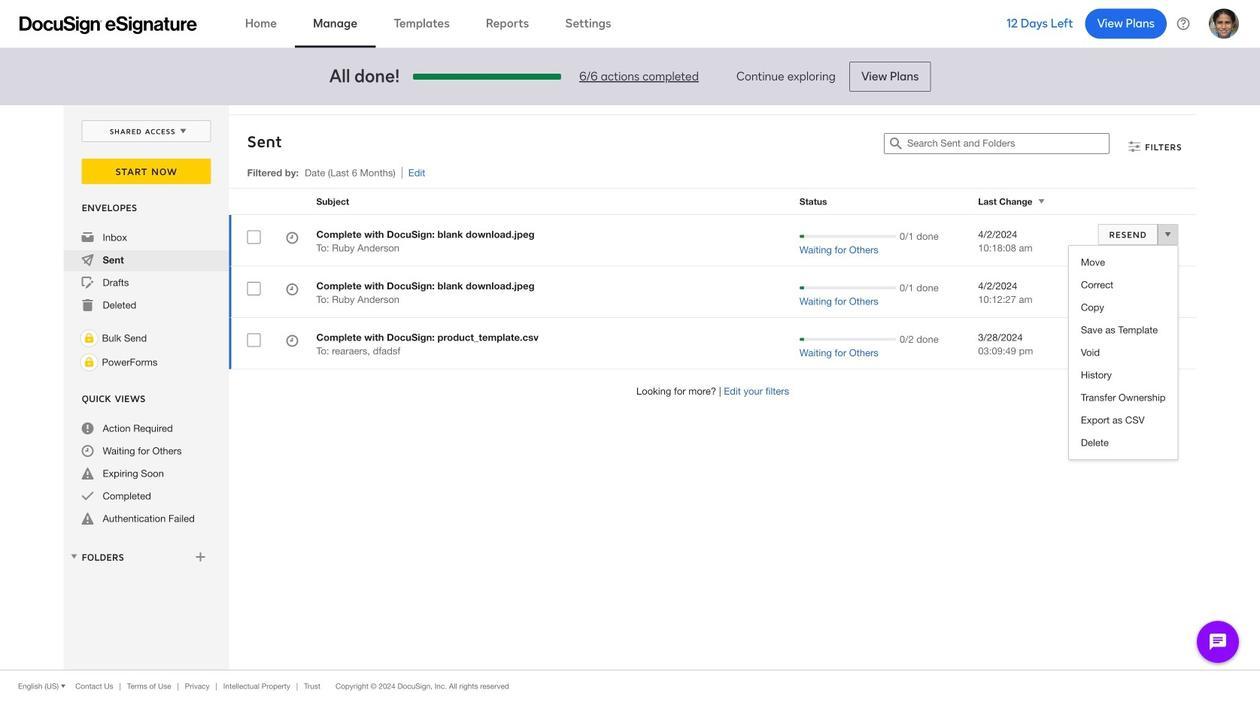Task type: vqa. For each thing, say whether or not it's contained in the screenshot.
Generic Name image
no



Task type: locate. For each thing, give the bounding box(es) containing it.
alert image
[[82, 468, 94, 480], [82, 513, 94, 525]]

menu
[[1069, 251, 1178, 454]]

2 waiting for others image from the top
[[286, 284, 298, 298]]

1 waiting for others image from the top
[[286, 232, 298, 246]]

1 vertical spatial waiting for others image
[[286, 284, 298, 298]]

2 alert image from the top
[[82, 513, 94, 525]]

inbox image
[[82, 232, 94, 244]]

clock image
[[82, 445, 94, 457]]

2 vertical spatial waiting for others image
[[286, 335, 298, 350]]

1 alert image from the top
[[82, 468, 94, 480]]

alert image down clock image
[[82, 468, 94, 480]]

docusign esignature image
[[20, 16, 197, 34]]

0 vertical spatial waiting for others image
[[286, 232, 298, 246]]

0 vertical spatial alert image
[[82, 468, 94, 480]]

alert image down "completed" icon
[[82, 513, 94, 525]]

waiting for others image
[[286, 232, 298, 246], [286, 284, 298, 298], [286, 335, 298, 350]]

draft image
[[82, 277, 94, 289]]

view folders image
[[68, 551, 80, 563]]

3 waiting for others image from the top
[[286, 335, 298, 350]]

1 vertical spatial alert image
[[82, 513, 94, 525]]



Task type: describe. For each thing, give the bounding box(es) containing it.
action required image
[[82, 423, 94, 435]]

more info region
[[0, 670, 1260, 703]]

lock image
[[80, 330, 98, 348]]

secondary navigation region
[[64, 105, 1201, 670]]

lock image
[[80, 354, 98, 372]]

Search Sent and Folders text field
[[907, 134, 1109, 153]]

trash image
[[82, 299, 94, 312]]

sent image
[[82, 254, 94, 266]]

completed image
[[82, 491, 94, 503]]

your uploaded profile image image
[[1209, 9, 1239, 39]]



